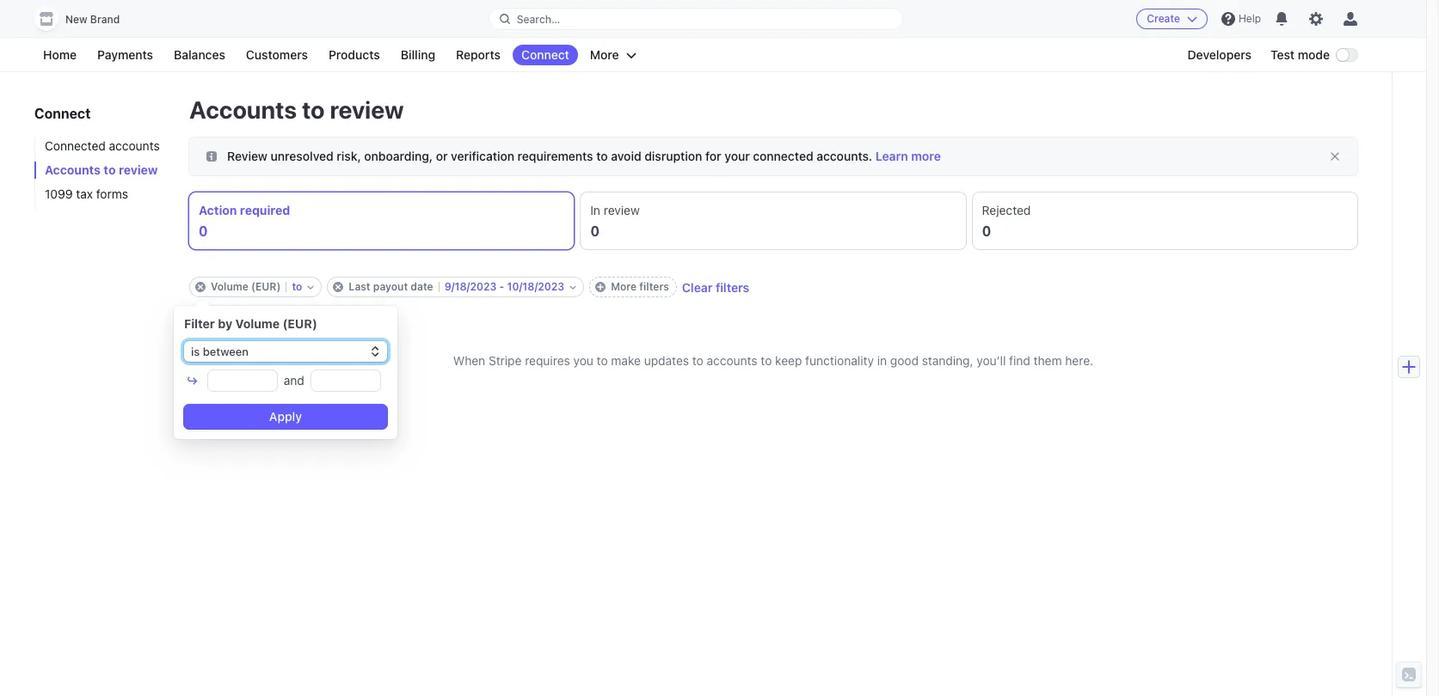 Task type: locate. For each thing, give the bounding box(es) containing it.
billing
[[401, 47, 435, 62]]

2 horizontal spatial 0
[[982, 224, 991, 239]]

Search… search field
[[489, 8, 903, 30]]

filters right clear
[[716, 280, 749, 295]]

developers
[[1188, 47, 1252, 62]]

(eur) up filter by volume (eur)
[[251, 280, 281, 293]]

to up forms
[[104, 163, 116, 177]]

1099 tax forms
[[45, 187, 128, 201]]

you'll
[[977, 354, 1006, 368]]

to left edit volume (eur) image
[[292, 280, 302, 293]]

0 vertical spatial accounts
[[109, 139, 160, 153]]

review unresolved risk, onboarding, or verification requirements to avoid disruption for your connected accounts. learn more
[[227, 149, 941, 163]]

1 horizontal spatial accounts to review
[[189, 95, 404, 124]]

volume
[[211, 280, 248, 293], [235, 317, 280, 331]]

unresolved
[[271, 149, 334, 163]]

0 horizontal spatial (eur)
[[251, 280, 281, 293]]

and
[[280, 373, 308, 388]]

filters
[[716, 280, 749, 295], [639, 280, 669, 293]]

help
[[1239, 12, 1261, 25]]

1 vertical spatial accounts
[[707, 354, 758, 368]]

0
[[199, 224, 208, 239], [590, 224, 600, 239], [982, 224, 991, 239]]

0 vertical spatial more
[[590, 47, 619, 62]]

payments
[[97, 47, 153, 62]]

help button
[[1215, 5, 1268, 33]]

rejected 0
[[982, 203, 1031, 239]]

volume right remove volume (eur) icon
[[211, 280, 248, 293]]

0 horizontal spatial connect
[[34, 106, 91, 121]]

more
[[911, 149, 941, 163]]

search…
[[517, 12, 560, 25]]

1 horizontal spatial accounts
[[189, 95, 297, 124]]

brand
[[90, 13, 120, 26]]

1 vertical spatial accounts to review
[[45, 163, 158, 177]]

accounts to review down connected accounts link
[[45, 163, 158, 177]]

review
[[330, 95, 404, 124], [119, 163, 158, 177], [604, 203, 640, 218]]

volume inside clear filters toolbar
[[211, 280, 248, 293]]

filters for clear filters
[[716, 280, 749, 295]]

edit volume (eur) image
[[307, 284, 314, 291]]

more inside 'button'
[[590, 47, 619, 62]]

to right you
[[597, 354, 608, 368]]

make
[[611, 354, 641, 368]]

filters left clear
[[639, 280, 669, 293]]

more inside clear filters toolbar
[[611, 280, 637, 293]]

tab list containing 0
[[189, 193, 1358, 249]]

accounts left keep at right
[[707, 354, 758, 368]]

or
[[436, 149, 448, 163]]

to inside clear filters toolbar
[[292, 280, 302, 293]]

(eur)
[[251, 280, 281, 293], [283, 317, 317, 331]]

requirements
[[518, 149, 593, 163]]

accounts to review up 'unresolved'
[[189, 95, 404, 124]]

1 horizontal spatial review
[[330, 95, 404, 124]]

accounts.
[[817, 149, 873, 163]]

0 vertical spatial volume
[[211, 280, 248, 293]]

volume right the by
[[235, 317, 280, 331]]

0 horizontal spatial accounts
[[45, 163, 101, 177]]

when
[[453, 354, 485, 368]]

accounts
[[189, 95, 297, 124], [45, 163, 101, 177]]

updates
[[644, 354, 689, 368]]

clear filters button
[[682, 280, 749, 295]]

0 inside in review 0
[[590, 224, 600, 239]]

0 horizontal spatial accounts
[[109, 139, 160, 153]]

1 horizontal spatial accounts
[[707, 354, 758, 368]]

1 vertical spatial (eur)
[[283, 317, 317, 331]]

here.
[[1065, 354, 1094, 368]]

balances
[[174, 47, 225, 62]]

in
[[590, 203, 600, 218]]

apply
[[269, 410, 302, 424]]

1 vertical spatial more
[[611, 280, 637, 293]]

0 inside action required 0
[[199, 224, 208, 239]]

0 vertical spatial review
[[330, 95, 404, 124]]

when stripe requires you to make updates to accounts to keep functionality in good standing, you'll find them here.
[[453, 354, 1094, 368]]

last
[[349, 280, 370, 293]]

None number field
[[208, 371, 277, 391], [311, 371, 380, 391], [208, 371, 277, 391], [311, 371, 380, 391]]

rejected
[[982, 203, 1031, 218]]

mode
[[1298, 47, 1330, 62]]

remove volume (eur) image
[[195, 282, 206, 293]]

action
[[199, 203, 237, 218]]

more button
[[581, 45, 645, 65]]

1 horizontal spatial 0
[[590, 224, 600, 239]]

accounts
[[109, 139, 160, 153], [707, 354, 758, 368]]

add more filters image
[[595, 282, 606, 293]]

2 0 from the left
[[590, 224, 600, 239]]

reports link
[[447, 45, 509, 65]]

test mode
[[1271, 47, 1330, 62]]

3 0 from the left
[[982, 224, 991, 239]]

to
[[302, 95, 325, 124], [596, 149, 608, 163], [104, 163, 116, 177], [292, 280, 302, 293], [597, 354, 608, 368], [692, 354, 704, 368], [761, 354, 772, 368]]

create
[[1147, 12, 1180, 25]]

review up forms
[[119, 163, 158, 177]]

to right the updates
[[692, 354, 704, 368]]

0 vertical spatial (eur)
[[251, 280, 281, 293]]

risk,
[[337, 149, 361, 163]]

1 vertical spatial accounts
[[45, 163, 101, 177]]

more right connect link
[[590, 47, 619, 62]]

connect up connected
[[34, 106, 91, 121]]

them
[[1034, 354, 1062, 368]]

accounts up the review
[[189, 95, 297, 124]]

more for more
[[590, 47, 619, 62]]

1 horizontal spatial connect
[[521, 47, 569, 62]]

connect
[[521, 47, 569, 62], [34, 106, 91, 121]]

balances link
[[165, 45, 234, 65]]

developers link
[[1179, 45, 1260, 65]]

1 vertical spatial connect
[[34, 106, 91, 121]]

accounts to review
[[189, 95, 404, 124], [45, 163, 158, 177]]

filters for more filters
[[639, 280, 669, 293]]

0 horizontal spatial filters
[[639, 280, 669, 293]]

1 vertical spatial review
[[119, 163, 158, 177]]

0 vertical spatial accounts
[[189, 95, 297, 124]]

accounts up accounts to review link at the top of the page
[[109, 139, 160, 153]]

more
[[590, 47, 619, 62], [611, 280, 637, 293]]

more right the add more filters icon
[[611, 280, 637, 293]]

0 down rejected
[[982, 224, 991, 239]]

products link
[[320, 45, 389, 65]]

2 horizontal spatial review
[[604, 203, 640, 218]]

review up risk,
[[330, 95, 404, 124]]

accounts down connected
[[45, 163, 101, 177]]

find
[[1009, 354, 1031, 368]]

to left keep at right
[[761, 354, 772, 368]]

tab list
[[189, 193, 1358, 249]]

remove last payout date image
[[333, 282, 344, 293]]

(eur) down edit volume (eur) image
[[283, 317, 317, 331]]

2 vertical spatial review
[[604, 203, 640, 218]]

edit last payout date image
[[570, 284, 577, 291]]

0 horizontal spatial 0
[[199, 224, 208, 239]]

connect down 'search…'
[[521, 47, 569, 62]]

1 vertical spatial volume
[[235, 317, 280, 331]]

review right in
[[604, 203, 640, 218]]

0 for action required 0
[[199, 224, 208, 239]]

1 0 from the left
[[199, 224, 208, 239]]

0 horizontal spatial accounts to review
[[45, 163, 158, 177]]

0 down action at the top
[[199, 224, 208, 239]]

1 horizontal spatial filters
[[716, 280, 749, 295]]

learn
[[876, 149, 908, 163]]

0 down in
[[590, 224, 600, 239]]

home link
[[34, 45, 85, 65]]

1 horizontal spatial (eur)
[[283, 317, 317, 331]]

payout
[[373, 280, 408, 293]]

your
[[725, 149, 750, 163]]

0 vertical spatial connect
[[521, 47, 569, 62]]

more filters
[[611, 280, 669, 293]]



Task type: describe. For each thing, give the bounding box(es) containing it.
learn more link
[[876, 149, 941, 163]]

keep
[[775, 354, 802, 368]]

clear filters
[[682, 280, 749, 295]]

connected
[[45, 139, 106, 153]]

review
[[227, 149, 268, 163]]

test
[[1271, 47, 1295, 62]]

required
[[240, 203, 290, 218]]

Search… text field
[[489, 8, 903, 30]]

home
[[43, 47, 77, 62]]

customers
[[246, 47, 308, 62]]

-
[[499, 280, 504, 293]]

onboarding,
[[364, 149, 433, 163]]

tax
[[76, 187, 93, 201]]

clear
[[682, 280, 713, 295]]

clear filters toolbar
[[189, 277, 1358, 298]]

filter by volume (eur)
[[184, 317, 317, 331]]

connected accounts link
[[34, 138, 172, 155]]

you
[[573, 354, 593, 368]]

review inside in review 0
[[604, 203, 640, 218]]

good
[[890, 354, 919, 368]]

in
[[877, 354, 887, 368]]

connected accounts
[[45, 139, 160, 153]]

stripe
[[489, 354, 522, 368]]

new brand button
[[34, 7, 137, 31]]

action required 0
[[199, 203, 290, 239]]

10/18/2023
[[507, 280, 565, 293]]

accounts to review inside accounts to review link
[[45, 163, 158, 177]]

by
[[218, 317, 232, 331]]

svg image
[[206, 151, 217, 162]]

accounts to review link
[[34, 162, 172, 179]]

0 for in review 0
[[590, 224, 600, 239]]

for
[[705, 149, 721, 163]]

date
[[411, 280, 433, 293]]

connect link
[[513, 45, 578, 65]]

0 inside rejected 0
[[982, 224, 991, 239]]

billing link
[[392, 45, 444, 65]]

to left avoid
[[596, 149, 608, 163]]

0 horizontal spatial review
[[119, 163, 158, 177]]

create button
[[1137, 9, 1208, 29]]

products
[[329, 47, 380, 62]]

payments link
[[89, 45, 162, 65]]

in review 0
[[590, 203, 640, 239]]

new brand
[[65, 13, 120, 26]]

disruption
[[645, 149, 702, 163]]

more for more filters
[[611, 280, 637, 293]]

standing,
[[922, 354, 973, 368]]

reports
[[456, 47, 501, 62]]

last payout date
[[349, 280, 433, 293]]

to up 'unresolved'
[[302, 95, 325, 124]]

verification
[[451, 149, 514, 163]]

filter
[[184, 317, 215, 331]]

avoid
[[611, 149, 641, 163]]

connected
[[753, 149, 814, 163]]

customers link
[[237, 45, 317, 65]]

9/18/2023
[[444, 280, 497, 293]]

0 vertical spatial accounts to review
[[189, 95, 404, 124]]

new
[[65, 13, 87, 26]]

forms
[[96, 187, 128, 201]]

(eur) inside clear filters toolbar
[[251, 280, 281, 293]]

9/18/2023 - 10/18/2023
[[444, 280, 565, 293]]

functionality
[[805, 354, 874, 368]]

volume (eur)
[[211, 280, 281, 293]]

1099 tax forms link
[[34, 186, 172, 203]]

1099
[[45, 187, 73, 201]]

apply button
[[184, 405, 387, 429]]

requires
[[525, 354, 570, 368]]



Task type: vqa. For each thing, say whether or not it's contained in the screenshot.
9/18/2023
yes



